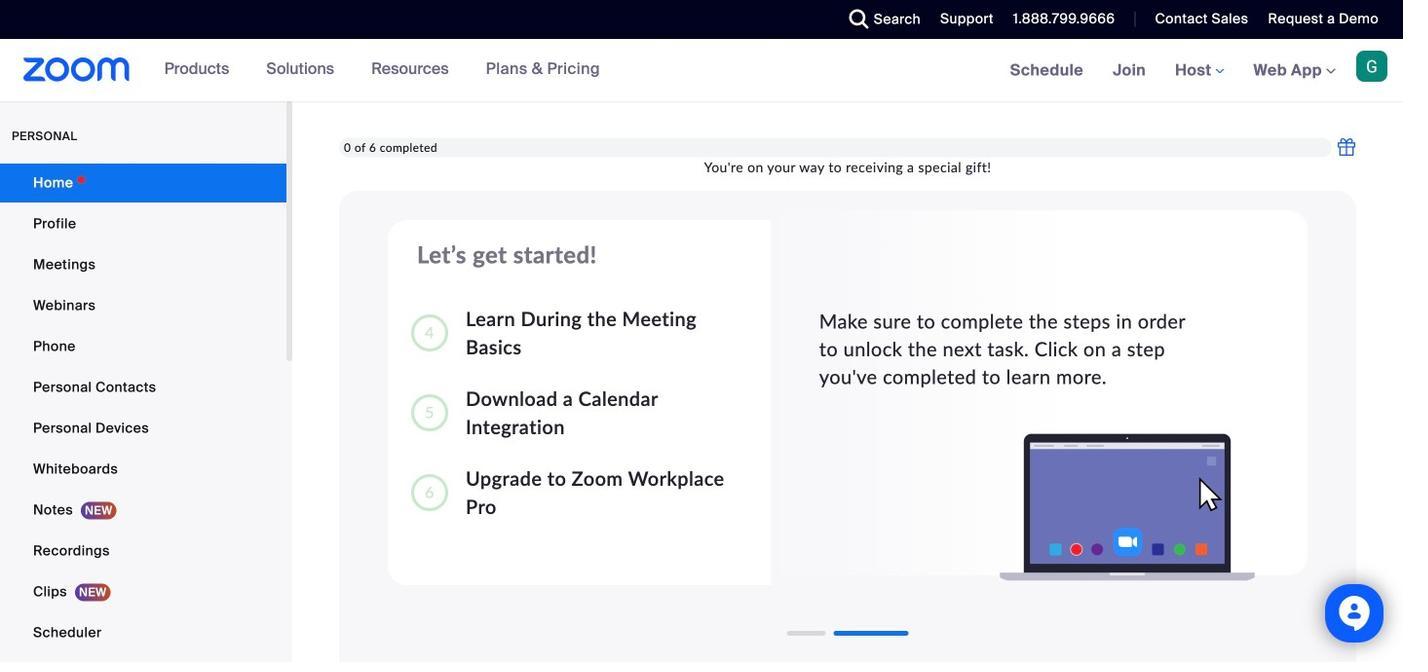 Task type: vqa. For each thing, say whether or not it's contained in the screenshot.
Asset Management element
no



Task type: locate. For each thing, give the bounding box(es) containing it.
banner
[[0, 39, 1403, 103]]

profile picture image
[[1357, 51, 1388, 82]]

meetings navigation
[[996, 39, 1403, 103]]

zoom logo image
[[23, 57, 130, 82]]



Task type: describe. For each thing, give the bounding box(es) containing it.
product information navigation
[[150, 39, 615, 101]]

personal menu menu
[[0, 164, 287, 663]]



